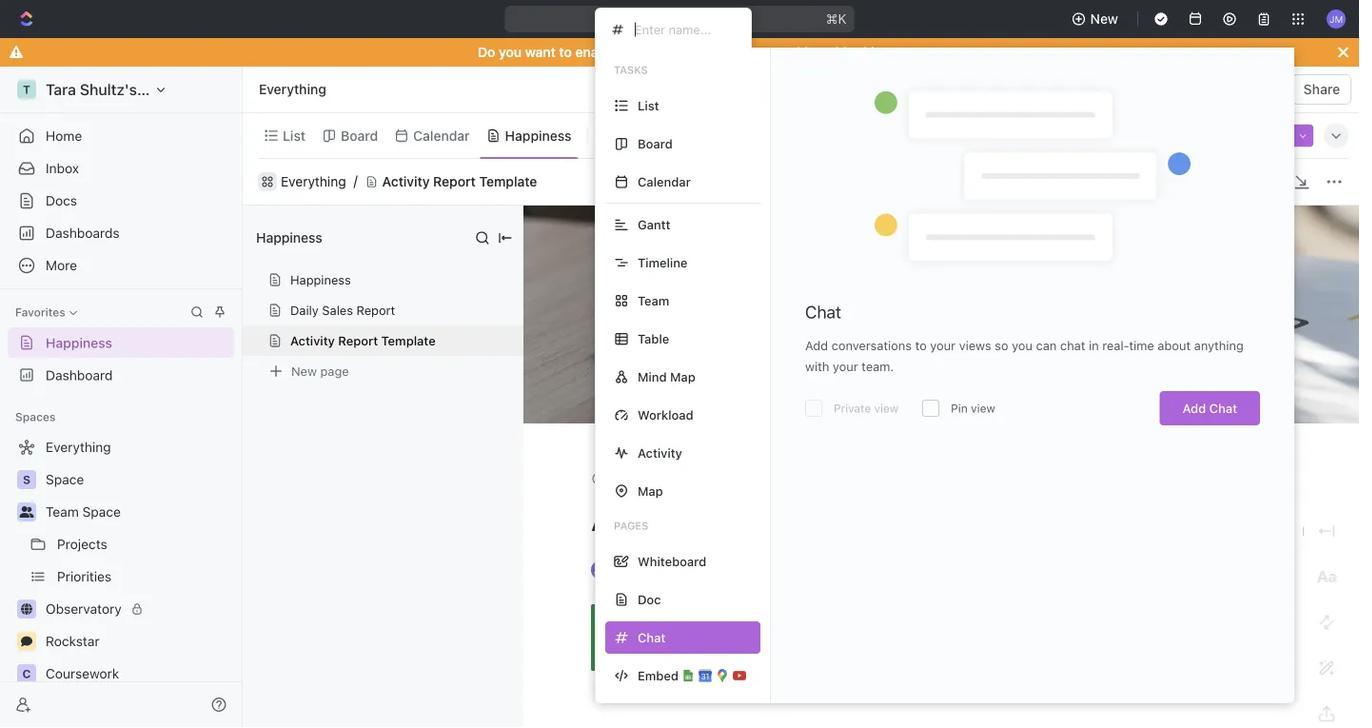 Task type: vqa. For each thing, say whether or not it's contained in the screenshot.
rightmost from
no



Task type: describe. For each thing, give the bounding box(es) containing it.
home
[[46, 128, 82, 144]]

mind
[[638, 370, 667, 384]]

used
[[980, 618, 1014, 636]]

0 vertical spatial chat
[[806, 302, 842, 322]]

1 vertical spatial happiness link
[[8, 328, 234, 358]]

other
[[856, 641, 893, 659]]

about
[[1158, 338, 1191, 353]]

happiness inside sidebar navigation
[[46, 335, 112, 351]]

add for add chat
[[1183, 401, 1207, 416]]

template inside an activity report template is a document that is used by a person or a company to list the outcomes of their projects, and other activities over a given period of time.
[[765, 618, 829, 636]]

inbox
[[46, 160, 79, 176]]

sales
[[322, 303, 353, 318]]

view for pin view
[[971, 402, 996, 415]]

space
[[82, 504, 121, 520]]

this
[[858, 44, 882, 60]]

workload
[[638, 408, 694, 422]]

add comment
[[612, 471, 698, 487]]

an activity report template is a document that is used by a person or a company to list the outcomes of their projects, and other activities over a given period of time.
[[637, 618, 1268, 659]]

inbox link
[[8, 153, 234, 184]]

1 horizontal spatial board
[[638, 137, 673, 151]]

hide
[[826, 44, 855, 60]]

calendar link
[[410, 122, 470, 149]]

board inside the board link
[[341, 128, 378, 143]]

0 vertical spatial map
[[670, 370, 696, 384]]

pin
[[951, 402, 968, 415]]

team for team
[[638, 294, 670, 308]]

new page
[[291, 364, 349, 378]]

a right "over"
[[996, 641, 1004, 659]]

activity up add comment
[[638, 446, 683, 460]]

document
[[860, 618, 930, 636]]

dashboards
[[46, 225, 120, 241]]

2 of from the left
[[1098, 641, 1112, 659]]

home link
[[8, 121, 234, 151]]

docs
[[46, 193, 77, 209]]

⌘k
[[826, 11, 847, 27]]

everything for top everything link
[[259, 81, 326, 97]]

1 vertical spatial activity report template
[[290, 334, 436, 348]]

team space
[[46, 504, 121, 520]]

report down "calendar" 'link'
[[433, 174, 476, 190]]

last
[[657, 562, 683, 578]]

given
[[1008, 641, 1046, 659]]

0 vertical spatial everything link
[[254, 78, 331, 101]]

📌
[[608, 616, 626, 637]]

enable
[[774, 44, 816, 60]]

team.
[[862, 359, 894, 374]]

spaces
[[15, 410, 56, 424]]

at
[[789, 562, 802, 578]]

1 vertical spatial map
[[638, 484, 663, 498]]

new for new
[[1091, 11, 1119, 27]]

conversations
[[832, 338, 912, 353]]

whiteboard
[[638, 555, 707, 569]]

share inside button
[[1304, 81, 1341, 97]]

search...
[[664, 11, 718, 27]]

embed
[[638, 669, 679, 683]]

can
[[1036, 338, 1057, 353]]

chat
[[1061, 338, 1086, 353]]

private
[[834, 402, 871, 415]]

0 vertical spatial to
[[559, 44, 572, 60]]

private view
[[834, 402, 899, 415]]

that
[[934, 618, 961, 636]]

report down daily sales report
[[338, 334, 378, 348]]

0 horizontal spatial list
[[283, 128, 306, 143]]

company
[[1132, 618, 1196, 636]]

an
[[637, 618, 656, 636]]

views
[[959, 338, 992, 353]]

in
[[1089, 338, 1099, 353]]

gantt
[[638, 218, 671, 232]]

want
[[525, 44, 556, 60]]

9:44
[[805, 562, 835, 578]]

2 is from the left
[[965, 618, 976, 636]]

to inside add conversations to your views so you can chat in real-time about anything with your team.
[[916, 338, 927, 353]]

pages
[[614, 520, 649, 532]]

view for private view
[[875, 402, 899, 415]]

activity down "calendar" 'link'
[[382, 174, 430, 190]]

dashboards link
[[8, 218, 234, 249]]

dashboard
[[46, 368, 113, 383]]

list
[[1218, 618, 1237, 636]]

page
[[320, 364, 349, 378]]

today
[[748, 562, 786, 578]]

view button
[[596, 122, 657, 149]]

view
[[620, 128, 651, 143]]

new button
[[1064, 4, 1130, 34]]

notifications?
[[676, 44, 761, 60]]

docs link
[[8, 186, 234, 216]]

pin view
[[951, 402, 996, 415]]

0 vertical spatial activity report template
[[382, 174, 537, 190]]

add chat
[[1183, 401, 1238, 416]]

outcomes
[[637, 641, 705, 659]]

2 vertical spatial activity report template
[[591, 495, 1025, 540]]

view button
[[596, 113, 657, 158]]

anything
[[1195, 338, 1244, 353]]



Task type: locate. For each thing, give the bounding box(es) containing it.
1 horizontal spatial team
[[638, 294, 670, 308]]

the
[[1241, 618, 1264, 636]]

0 vertical spatial calendar
[[413, 128, 470, 143]]

map up pages
[[638, 484, 663, 498]]

2 vertical spatial to
[[1200, 618, 1214, 636]]

over
[[962, 641, 992, 659]]

activities
[[897, 641, 958, 659]]

user group image
[[20, 507, 34, 518]]

favorites button
[[8, 301, 85, 324]]

calendar inside 'link'
[[413, 128, 470, 143]]

board
[[341, 128, 378, 143], [638, 137, 673, 151]]

report up their
[[715, 618, 761, 636]]

add inside add conversations to your views so you can chat in real-time about anything with your team.
[[806, 338, 828, 353]]

of left their
[[709, 641, 723, 659]]

time
[[1130, 338, 1155, 353]]

everything for the bottommost everything link
[[281, 174, 346, 190]]

chat down anything
[[1210, 401, 1238, 416]]

2 horizontal spatial to
[[1200, 618, 1214, 636]]

0 vertical spatial list
[[638, 99, 659, 113]]

add left comment
[[612, 471, 637, 487]]

to right want
[[559, 44, 572, 60]]

tasks
[[614, 64, 648, 76]]

board right 'list' link
[[341, 128, 378, 143]]

0 horizontal spatial share
[[1151, 174, 1188, 189]]

1 vertical spatial new
[[291, 364, 317, 378]]

mind map
[[638, 370, 696, 384]]

report inside an activity report template is a document that is used by a person or a company to list the outcomes of their projects, and other activities over a given period of time.
[[715, 618, 761, 636]]

list left the board link
[[283, 128, 306, 143]]

0 horizontal spatial happiness link
[[8, 328, 234, 358]]

add
[[806, 338, 828, 353], [1183, 401, 1207, 416], [612, 471, 637, 487]]

share button
[[1293, 74, 1352, 105]]

to right 'conversations'
[[916, 338, 927, 353]]

view right the pin
[[971, 402, 996, 415]]

0 horizontal spatial new
[[291, 364, 317, 378]]

0 vertical spatial share
[[1304, 81, 1341, 97]]

list link
[[279, 122, 306, 149]]

map
[[670, 370, 696, 384], [638, 484, 663, 498]]

a
[[848, 618, 856, 636], [1038, 618, 1046, 636], [1120, 618, 1129, 636], [996, 641, 1004, 659]]

person
[[1050, 618, 1098, 636]]

1 horizontal spatial happiness link
[[501, 122, 572, 149]]

team right user group image at left bottom
[[46, 504, 79, 520]]

a right "by"
[[1038, 618, 1046, 636]]

0 vertical spatial team
[[638, 294, 670, 308]]

0 horizontal spatial add
[[612, 471, 637, 487]]

to
[[559, 44, 572, 60], [916, 338, 927, 353], [1200, 618, 1214, 636]]

your left the 'views'
[[931, 338, 956, 353]]

daily
[[290, 303, 319, 318]]

1 vertical spatial calendar
[[638, 175, 691, 189]]

team
[[638, 294, 670, 308], [46, 504, 79, 520]]

timeline
[[638, 256, 688, 270]]

2 view from the left
[[971, 402, 996, 415]]

comment
[[640, 471, 698, 487]]

activity up new page
[[290, 334, 335, 348]]

you right do
[[499, 44, 522, 60]]

0 horizontal spatial view
[[875, 402, 899, 415]]

favorites
[[15, 306, 65, 319]]

add for add conversations to your views so you can chat in real-time about anything with your team.
[[806, 338, 828, 353]]

dashboard link
[[8, 360, 234, 390]]

everything
[[259, 81, 326, 97], [281, 174, 346, 190]]

your right "with"
[[833, 359, 858, 374]]

0 horizontal spatial team
[[46, 504, 79, 520]]

enable
[[576, 44, 618, 60]]

activity report template up 9:44
[[591, 495, 1025, 540]]

0 horizontal spatial to
[[559, 44, 572, 60]]

last updated: today at 9:44
[[657, 562, 835, 578]]

to left list
[[1200, 618, 1214, 636]]

1 vertical spatial everything
[[281, 174, 346, 190]]

projects,
[[763, 641, 823, 659]]

board link
[[337, 122, 378, 149]]

1 horizontal spatial chat
[[1210, 401, 1238, 416]]

0 horizontal spatial chat
[[806, 302, 842, 322]]

share
[[1304, 81, 1341, 97], [1151, 174, 1188, 189]]

0 horizontal spatial your
[[833, 359, 858, 374]]

calendar up gantt
[[638, 175, 691, 189]]

0 horizontal spatial board
[[341, 128, 378, 143]]

2 horizontal spatial add
[[1183, 401, 1207, 416]]

1 horizontal spatial your
[[931, 338, 956, 353]]

is up and
[[833, 618, 844, 636]]

you right so
[[1012, 338, 1033, 353]]

a up and
[[848, 618, 856, 636]]

report up at
[[734, 495, 854, 540]]

real-
[[1103, 338, 1130, 353]]

updated:
[[686, 562, 743, 578]]

period
[[1050, 641, 1094, 659]]

1 view from the left
[[875, 402, 899, 415]]

new for new page
[[291, 364, 317, 378]]

1 horizontal spatial of
[[1098, 641, 1112, 659]]

0 vertical spatial add
[[806, 338, 828, 353]]

add for add comment
[[612, 471, 637, 487]]

calendar right the board link
[[413, 128, 470, 143]]

activity inside an activity report template is a document that is used by a person or a company to list the outcomes of their projects, and other activities over a given period of time.
[[660, 618, 711, 636]]

board down tasks at the top left of page
[[638, 137, 673, 151]]

1 vertical spatial your
[[833, 359, 858, 374]]

new
[[1091, 11, 1119, 27], [291, 364, 317, 378]]

chat up "with"
[[806, 302, 842, 322]]

0 vertical spatial new
[[1091, 11, 1119, 27]]

1 vertical spatial add
[[1183, 401, 1207, 416]]

1 horizontal spatial new
[[1091, 11, 1119, 27]]

team space link
[[46, 497, 230, 527]]

and
[[827, 641, 852, 659]]

1 vertical spatial share
[[1151, 174, 1188, 189]]

is
[[833, 618, 844, 636], [965, 618, 976, 636]]

of
[[709, 641, 723, 659], [1098, 641, 1112, 659]]

table
[[638, 332, 670, 346]]

0 vertical spatial you
[[499, 44, 522, 60]]

template
[[479, 174, 537, 190], [381, 334, 436, 348], [862, 495, 1025, 540], [765, 618, 829, 636]]

1 horizontal spatial list
[[638, 99, 659, 113]]

everything link up 'list' link
[[254, 78, 331, 101]]

do you want to enable browser notifications? enable hide this
[[478, 44, 882, 60]]

1 of from the left
[[709, 641, 723, 659]]

1 horizontal spatial view
[[971, 402, 996, 415]]

report right sales
[[357, 303, 395, 318]]

1 vertical spatial team
[[46, 504, 79, 520]]

1 vertical spatial everything link
[[281, 174, 346, 190]]

1 vertical spatial list
[[283, 128, 306, 143]]

happiness
[[505, 128, 572, 143], [256, 230, 323, 246], [290, 273, 351, 287], [46, 335, 112, 351]]

team for team space
[[46, 504, 79, 520]]

1 horizontal spatial add
[[806, 338, 828, 353]]

1 vertical spatial you
[[1012, 338, 1033, 353]]

you inside add conversations to your views so you can chat in real-time about anything with your team.
[[1012, 338, 1033, 353]]

team inside 'link'
[[46, 504, 79, 520]]

chat
[[806, 302, 842, 322], [1210, 401, 1238, 416]]

list up the view
[[638, 99, 659, 113]]

activity down add comment
[[591, 495, 727, 540]]

new inside new button
[[1091, 11, 1119, 27]]

1 horizontal spatial you
[[1012, 338, 1033, 353]]

add conversations to your views so you can chat in real-time about anything with your team.
[[806, 338, 1244, 374]]

or
[[1102, 618, 1116, 636]]

calendar
[[413, 128, 470, 143], [638, 175, 691, 189]]

doc
[[638, 593, 661, 607]]

happiness link
[[501, 122, 572, 149], [8, 328, 234, 358]]

customize button
[[1118, 122, 1215, 149]]

activity up outcomes
[[660, 618, 711, 636]]

everything link down 'list' link
[[281, 174, 346, 190]]

to inside an activity report template is a document that is used by a person or a company to list the outcomes of their projects, and other activities over a given period of time.
[[1200, 618, 1214, 636]]

1 is from the left
[[833, 618, 844, 636]]

happiness link up dashboard link
[[8, 328, 234, 358]]

of down or
[[1098, 641, 1112, 659]]

1 horizontal spatial share
[[1304, 81, 1341, 97]]

0 horizontal spatial of
[[709, 641, 723, 659]]

daily sales report
[[290, 303, 395, 318]]

happiness link down want
[[501, 122, 572, 149]]

1 horizontal spatial is
[[965, 618, 976, 636]]

team up 'table'
[[638, 294, 670, 308]]

0 vertical spatial your
[[931, 338, 956, 353]]

browser
[[621, 44, 672, 60]]

0 horizontal spatial is
[[833, 618, 844, 636]]

1 horizontal spatial map
[[670, 370, 696, 384]]

1 horizontal spatial calendar
[[638, 175, 691, 189]]

add up "with"
[[806, 338, 828, 353]]

with
[[806, 359, 830, 374]]

0 vertical spatial happiness link
[[501, 122, 572, 149]]

0 horizontal spatial calendar
[[413, 128, 470, 143]]

0 vertical spatial everything
[[259, 81, 326, 97]]

1 vertical spatial to
[[916, 338, 927, 353]]

activity report template down "calendar" 'link'
[[382, 174, 537, 190]]

you
[[499, 44, 522, 60], [1012, 338, 1033, 353]]

map right mind
[[670, 370, 696, 384]]

time.
[[1116, 641, 1150, 659]]

everything down 'list' link
[[281, 174, 346, 190]]

view right private
[[875, 402, 899, 415]]

their
[[727, 641, 759, 659]]

activity report template down daily sales report
[[290, 334, 436, 348]]

activity report template
[[382, 174, 537, 190], [290, 334, 436, 348], [591, 495, 1025, 540]]

a right or
[[1120, 618, 1129, 636]]

0 horizontal spatial map
[[638, 484, 663, 498]]

is right that
[[965, 618, 976, 636]]

add down the about
[[1183, 401, 1207, 416]]

1 horizontal spatial to
[[916, 338, 927, 353]]

everything up 'list' link
[[259, 81, 326, 97]]

customize
[[1142, 128, 1209, 143]]

sidebar navigation
[[0, 67, 243, 727]]

0 horizontal spatial you
[[499, 44, 522, 60]]

so
[[995, 338, 1009, 353]]

2 vertical spatial add
[[612, 471, 637, 487]]

Enter name... field
[[633, 21, 736, 38]]

1 vertical spatial chat
[[1210, 401, 1238, 416]]

everything link
[[254, 78, 331, 101], [281, 174, 346, 190]]

do
[[478, 44, 496, 60]]

report
[[433, 174, 476, 190], [357, 303, 395, 318], [338, 334, 378, 348], [734, 495, 854, 540], [715, 618, 761, 636]]

by
[[1018, 618, 1034, 636]]



